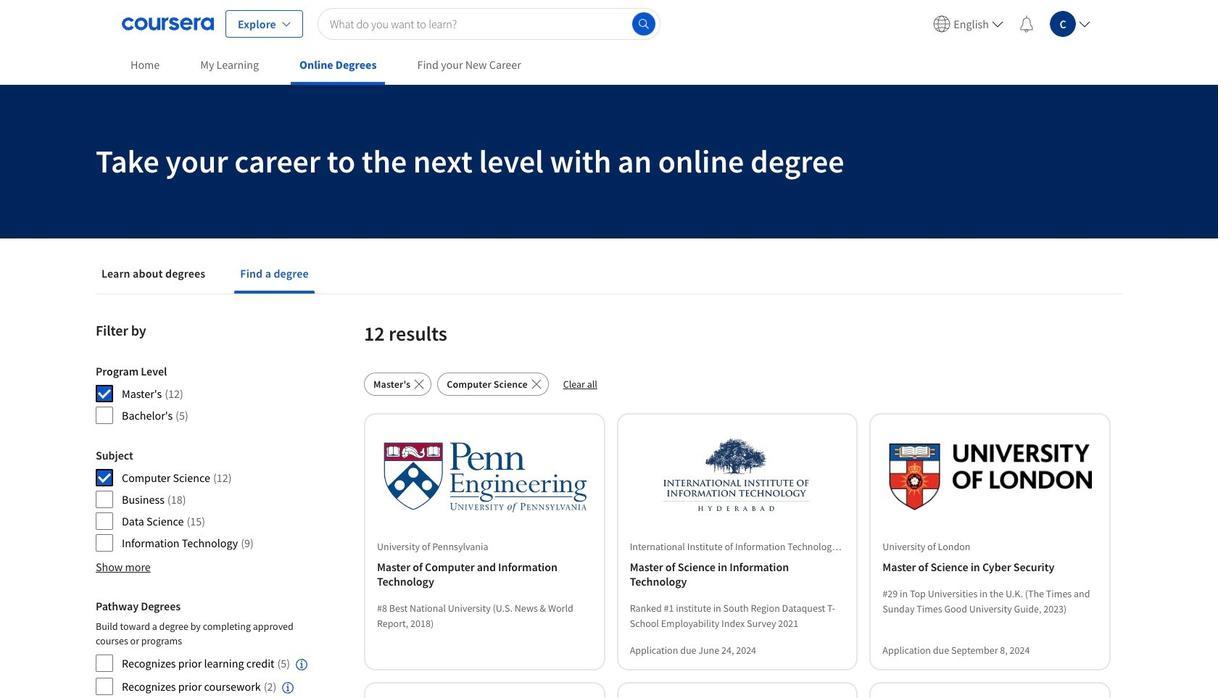 Task type: describe. For each thing, give the bounding box(es) containing it.
What do you want to learn? text field
[[318, 8, 661, 40]]

2 group from the top
[[96, 448, 318, 553]]

1 group from the top
[[96, 364, 318, 425]]

information about this filter image
[[282, 682, 294, 694]]

3 group from the top
[[96, 599, 318, 698]]

international institute of information technology, hyderabad logo image
[[636, 432, 839, 522]]

coursera image
[[122, 12, 214, 35]]



Task type: vqa. For each thing, say whether or not it's contained in the screenshot.
left Science
no



Task type: locate. For each thing, give the bounding box(es) containing it.
menu
[[928, 0, 1096, 47]]

tab list
[[96, 256, 1122, 294]]

1 vertical spatial group
[[96, 448, 318, 553]]

2 vertical spatial group
[[96, 599, 318, 698]]

university of pennsylvania logo image
[[383, 432, 586, 522]]

None search field
[[318, 8, 661, 40]]

0 vertical spatial group
[[96, 364, 318, 425]]

group
[[96, 364, 318, 425], [96, 448, 318, 553], [96, 599, 318, 698]]

information about this filter image
[[296, 659, 308, 671]]

university of london logo image
[[888, 432, 1092, 522]]



